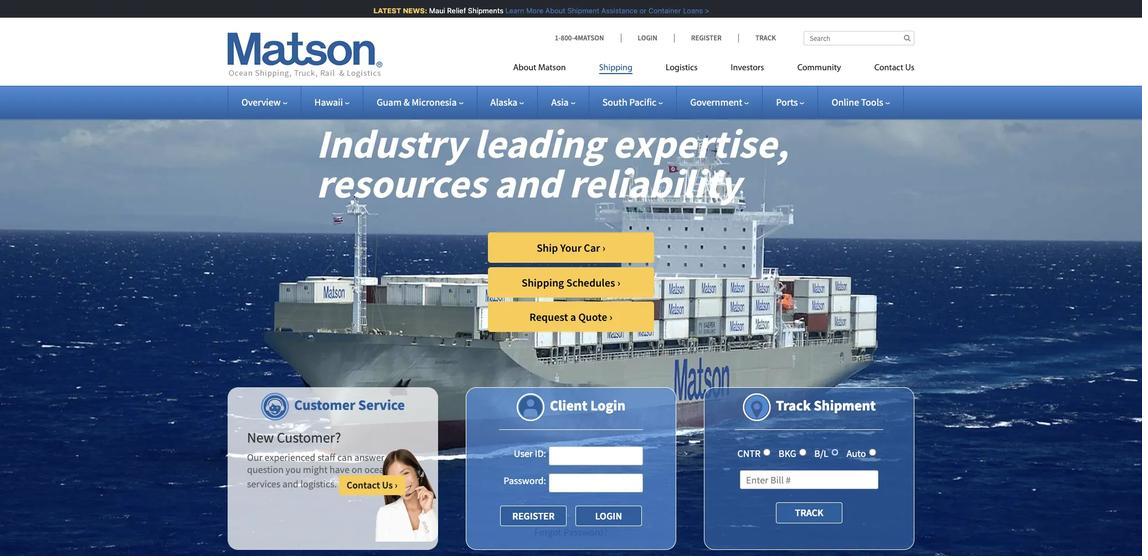 Task type: vqa. For each thing, say whether or not it's contained in the screenshot.
topmost Were
no



Task type: locate. For each thing, give the bounding box(es) containing it.
0 vertical spatial shipment
[[562, 6, 593, 15]]

request a quote › link
[[488, 302, 654, 332]]

micronesia
[[412, 96, 457, 109]]

customer?
[[277, 429, 341, 447]]

about right more
[[539, 6, 560, 15]]

0 horizontal spatial shipping
[[522, 276, 564, 290]]

&
[[404, 96, 410, 109]]

b/l
[[814, 447, 828, 460]]

0 vertical spatial about
[[539, 6, 560, 15]]

reliability
[[569, 158, 741, 209]]

register link down >
[[674, 33, 738, 43]]

contact for contact us
[[874, 64, 903, 73]]

staff
[[317, 451, 335, 464]]

0 horizontal spatial about
[[513, 64, 536, 73]]

user
[[514, 447, 533, 460]]

login right client
[[590, 397, 625, 415]]

latest
[[368, 6, 395, 15]]

investors link
[[714, 58, 781, 81]]

0 horizontal spatial shipment
[[562, 6, 593, 15]]

us
[[905, 64, 914, 73], [382, 479, 393, 492]]

expertise,
[[612, 119, 789, 169]]

you
[[286, 463, 301, 476]]

1 vertical spatial register
[[512, 510, 555, 523]]

1 horizontal spatial login
[[638, 33, 657, 43]]

loans
[[677, 6, 697, 15]]

track for track button
[[795, 507, 823, 520]]

logistics.
[[300, 478, 337, 491]]

1 vertical spatial register link
[[500, 506, 567, 527]]

us down ocean
[[382, 479, 393, 492]]

relief
[[441, 6, 460, 15]]

› down "any"
[[395, 479, 398, 492]]

4matson
[[574, 33, 604, 43]]

1 horizontal spatial about
[[539, 6, 560, 15]]

service
[[358, 396, 405, 414]]

more
[[520, 6, 537, 15]]

contact inside the top menu navigation
[[874, 64, 903, 73]]

shipping up south
[[599, 64, 632, 73]]

contact down on
[[347, 479, 380, 492]]

about inside the top menu navigation
[[513, 64, 536, 73]]

register
[[691, 33, 722, 43], [512, 510, 555, 523]]

register link down password:
[[500, 506, 567, 527]]

contact
[[874, 64, 903, 73], [347, 479, 380, 492]]

login down or at top
[[638, 33, 657, 43]]

1 vertical spatial us
[[382, 479, 393, 492]]

image of smiling customer service agent ready to help. image
[[375, 449, 438, 542]]

1 horizontal spatial shipping
[[599, 64, 632, 73]]

south pacific link
[[602, 96, 663, 109]]

Auto radio
[[869, 449, 876, 456]]

800-
[[561, 33, 574, 43]]

schedules
[[566, 276, 615, 290]]

about matson
[[513, 64, 566, 73]]

None button
[[575, 506, 642, 527]]

1 vertical spatial about
[[513, 64, 536, 73]]

client
[[550, 397, 587, 415]]

us down search 'icon'
[[905, 64, 914, 73]]

0 vertical spatial register
[[691, 33, 722, 43]]

› right 'schedules'
[[617, 276, 620, 290]]

› right car
[[602, 241, 605, 255]]

›
[[602, 241, 605, 255], [617, 276, 620, 290], [609, 310, 613, 324], [395, 479, 398, 492]]

1 vertical spatial shipping
[[522, 276, 564, 290]]

0 vertical spatial contact
[[874, 64, 903, 73]]

register link
[[674, 33, 738, 43], [500, 506, 567, 527]]

0 horizontal spatial us
[[382, 479, 393, 492]]

1 horizontal spatial register link
[[674, 33, 738, 43]]

online tools
[[832, 96, 883, 109]]

0 vertical spatial login
[[638, 33, 657, 43]]

a
[[570, 310, 576, 324]]

track inside button
[[795, 507, 823, 520]]

track shipment
[[776, 397, 876, 415]]

None search field
[[804, 31, 914, 45]]

track link
[[738, 33, 776, 43]]

industry
[[316, 119, 466, 169]]

1 vertical spatial contact
[[347, 479, 380, 492]]

online
[[832, 96, 859, 109]]

1 vertical spatial track
[[776, 397, 811, 415]]

ship
[[537, 241, 558, 255]]

shipping up request
[[522, 276, 564, 290]]

login
[[638, 33, 657, 43], [590, 397, 625, 415]]

register up forgot
[[512, 510, 555, 523]]

1 horizontal spatial us
[[905, 64, 914, 73]]

0 vertical spatial shipping
[[599, 64, 632, 73]]

2 vertical spatial track
[[795, 507, 823, 520]]

› right quote
[[609, 310, 613, 324]]

new
[[247, 429, 274, 447]]

register down >
[[691, 33, 722, 43]]

password:
[[504, 475, 546, 487]]

track down enter bill # text box
[[795, 507, 823, 520]]

1 vertical spatial login
[[590, 397, 625, 415]]

track up bkg radio
[[776, 397, 811, 415]]

contact us link
[[858, 58, 914, 81]]

maui
[[423, 6, 439, 15]]

about left matson
[[513, 64, 536, 73]]

about
[[539, 6, 560, 15], [513, 64, 536, 73]]

id:
[[535, 447, 546, 460]]

shipping
[[599, 64, 632, 73], [522, 276, 564, 290]]

resources
[[316, 158, 486, 209]]

0 vertical spatial track
[[755, 33, 776, 43]]

0 horizontal spatial contact
[[347, 479, 380, 492]]

shipment
[[562, 6, 593, 15], [814, 397, 876, 415]]

and
[[494, 158, 561, 209]]

contact up tools at the top
[[874, 64, 903, 73]]

0 vertical spatial us
[[905, 64, 914, 73]]

shipments
[[462, 6, 498, 15]]

forgot password?
[[534, 526, 608, 539]]

track for track shipment
[[776, 397, 811, 415]]

User ID: text field
[[549, 447, 643, 466]]

experienced
[[265, 451, 315, 464]]

1-800-4matson link
[[555, 33, 621, 43]]

cntr
[[737, 447, 761, 460]]

track button
[[776, 503, 842, 524]]

request
[[529, 310, 568, 324]]

shipping inside the top menu navigation
[[599, 64, 632, 73]]

track up investors
[[755, 33, 776, 43]]

1 vertical spatial shipment
[[814, 397, 876, 415]]

track
[[755, 33, 776, 43], [776, 397, 811, 415], [795, 507, 823, 520]]

ports
[[776, 96, 798, 109]]

1 horizontal spatial contact
[[874, 64, 903, 73]]

government
[[690, 96, 742, 109]]

shipping link
[[582, 58, 649, 81]]

forgot
[[534, 526, 561, 539]]

Password: password field
[[549, 474, 643, 493]]

leading
[[474, 119, 604, 169]]

shipment up b/l option
[[814, 397, 876, 415]]

shipment up 1-800-4matson
[[562, 6, 593, 15]]

us inside the top menu navigation
[[905, 64, 914, 73]]

community link
[[781, 58, 858, 81]]



Task type: describe. For each thing, give the bounding box(es) containing it.
learn more about shipment assistance or container loans > link
[[500, 6, 704, 15]]

request a quote ›
[[529, 310, 613, 324]]

have
[[330, 463, 350, 476]]

BKG radio
[[799, 449, 806, 456]]

0 horizontal spatial login
[[590, 397, 625, 415]]

industry leading expertise, resources and reliability
[[316, 119, 789, 209]]

contact us › link
[[339, 476, 405, 495]]

shipping schedules ›
[[522, 276, 620, 290]]

government link
[[690, 96, 749, 109]]

south
[[602, 96, 627, 109]]

new customer?
[[247, 429, 341, 447]]

blue matson logo with ocean, shipping, truck, rail and logistics written beneath it. image
[[228, 33, 383, 78]]

news:
[[397, 6, 421, 15]]

community
[[797, 64, 841, 73]]

matson
[[538, 64, 566, 73]]

Enter Bill # text field
[[740, 471, 878, 490]]

car
[[584, 241, 600, 255]]

auto
[[847, 447, 866, 460]]

ocean
[[364, 463, 389, 476]]

logistics
[[666, 64, 698, 73]]

or
[[634, 6, 641, 15]]

1-
[[555, 33, 561, 43]]

ship your car › link
[[488, 233, 654, 263]]

logistics link
[[649, 58, 714, 81]]

investors
[[731, 64, 764, 73]]

online tools link
[[832, 96, 890, 109]]

customer service
[[294, 396, 405, 414]]

ports link
[[776, 96, 804, 109]]

us for contact us
[[905, 64, 914, 73]]

B/L radio
[[831, 449, 838, 456]]

overview
[[241, 96, 281, 109]]

asia link
[[551, 96, 575, 109]]

ship your car ›
[[537, 241, 605, 255]]

guam & micronesia
[[377, 96, 457, 109]]

container
[[643, 6, 675, 15]]

alaska
[[490, 96, 518, 109]]

contact for contact us ›
[[347, 479, 380, 492]]

shipping for shipping schedules ›
[[522, 276, 564, 290]]

1 horizontal spatial shipment
[[814, 397, 876, 415]]

services and
[[247, 478, 298, 491]]

overview link
[[241, 96, 287, 109]]

hawaii link
[[314, 96, 350, 109]]

top menu navigation
[[513, 58, 914, 81]]

learn
[[500, 6, 518, 15]]

our experienced staff can answer any question you might have on ocean services and logistics.
[[247, 451, 402, 491]]

contact us ›
[[347, 479, 398, 492]]

shipping schedules › link
[[488, 268, 654, 298]]

customer
[[294, 396, 355, 414]]

our
[[247, 451, 263, 464]]

0 horizontal spatial register
[[512, 510, 555, 523]]

>
[[699, 6, 704, 15]]

1-800-4matson
[[555, 33, 604, 43]]

shipping for shipping
[[599, 64, 632, 73]]

alaska link
[[490, 96, 524, 109]]

about matson link
[[513, 58, 582, 81]]

contact us
[[874, 64, 914, 73]]

guam & micronesia link
[[377, 96, 463, 109]]

0 horizontal spatial register link
[[500, 506, 567, 527]]

search image
[[904, 34, 911, 42]]

1 horizontal spatial register
[[691, 33, 722, 43]]

0 vertical spatial register link
[[674, 33, 738, 43]]

CNTR radio
[[763, 449, 771, 456]]

Search search field
[[804, 31, 914, 45]]

client login
[[550, 397, 625, 415]]

bkg
[[779, 447, 796, 460]]

password?
[[563, 526, 608, 539]]

quote
[[578, 310, 607, 324]]

tools
[[861, 96, 883, 109]]

question
[[247, 463, 284, 476]]

on
[[352, 463, 362, 476]]

login link
[[621, 33, 674, 43]]

latest news: maui relief shipments learn more about shipment assistance or container loans >
[[368, 6, 704, 15]]

answer
[[354, 451, 384, 464]]

pacific
[[629, 96, 656, 109]]

forgot password? link
[[534, 526, 608, 539]]

guam
[[377, 96, 402, 109]]

assistance
[[595, 6, 632, 15]]

track for track "link"
[[755, 33, 776, 43]]

hawaii
[[314, 96, 343, 109]]

asia
[[551, 96, 569, 109]]

any
[[386, 451, 402, 464]]

us for contact us ›
[[382, 479, 393, 492]]

your
[[560, 241, 582, 255]]



